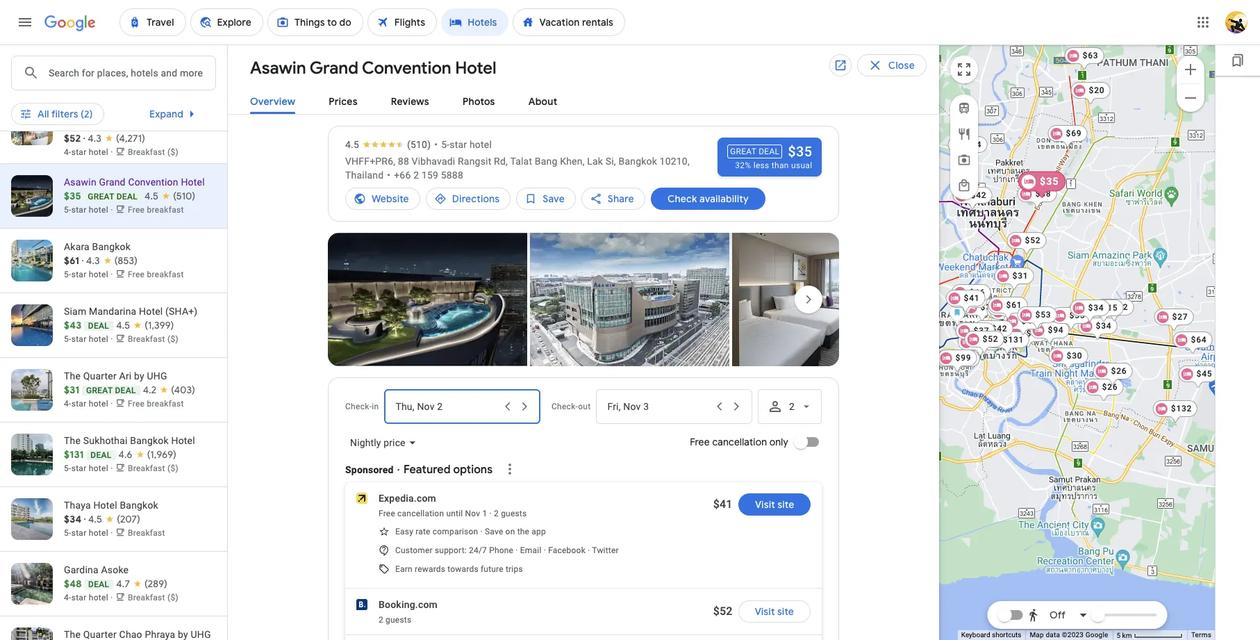 Task type: vqa. For each thing, say whether or not it's contained in the screenshot.


Task type: locate. For each thing, give the bounding box(es) containing it.
$61
[[64, 254, 79, 267], [1007, 300, 1023, 310]]

4 breakfast from the top
[[147, 399, 184, 409]]

facebook
[[548, 546, 586, 555]]

4.7
[[116, 577, 130, 590]]

1 visit site button from the top
[[738, 493, 811, 515]]

4.5 for hotel
[[145, 190, 159, 202]]

overview
[[250, 95, 295, 108]]

free breakfast down 4- or 5-star
[[128, 76, 184, 85]]

0 vertical spatial 2 button
[[578, 11, 642, 44]]

gardina
[[64, 564, 99, 575]]

$38
[[1036, 189, 1052, 198]]

$121
[[954, 353, 975, 363]]

$41 inside map region
[[964, 293, 980, 303]]

the
[[64, 370, 81, 382], [64, 435, 81, 446]]

0 horizontal spatial 4.5 out of 5 stars from 510 reviews image
[[145, 189, 195, 203]]

$52 ·
[[64, 132, 88, 145]]

$42 right $37
[[992, 323, 1008, 333]]

$52 for bottom $52 link
[[983, 334, 999, 344]]

guests up on
[[501, 509, 527, 518]]

options
[[453, 463, 493, 477]]

deal down sukhothai
[[91, 450, 112, 460]]

1 visit from the top
[[755, 498, 775, 510]]

hotel · for $43
[[89, 334, 113, 344]]

check-
[[345, 402, 372, 411], [552, 402, 578, 411]]

earn
[[395, 564, 413, 574]]

2 breakfast ($) from the top
[[128, 334, 179, 344]]

cancellation up the "rate"
[[398, 509, 444, 518]]

hotel
[[455, 58, 497, 79], [181, 177, 205, 188], [139, 306, 163, 317], [171, 435, 195, 446], [93, 500, 117, 511]]

$35 inside asawin grand convention hotel $35 great deal
[[64, 190, 81, 202]]

twitter
[[592, 546, 619, 555]]

convention inside asawin grand convention hotel heading
[[362, 58, 451, 79]]

1 vertical spatial $131
[[64, 448, 84, 461]]

great deal
[[730, 147, 780, 156]]

Check-out text field
[[447, 12, 531, 44]]

2 all from the top
[[38, 108, 49, 120]]

bang
[[535, 156, 558, 167]]

price
[[384, 437, 406, 448]]

1 horizontal spatial •
[[435, 139, 438, 150]]

Search for places, hotels and more text field
[[48, 56, 215, 90]]

the inside the sukhothai bangkok hotel $131 deal
[[64, 435, 81, 446]]

earn rewards towards future trips
[[395, 564, 523, 574]]

star up thaya
[[71, 464, 87, 473]]

$14
[[966, 139, 982, 149]]

the left quarter
[[64, 370, 81, 382]]

all left 'novotel'
[[38, 108, 49, 120]]

hotel ·
[[89, 76, 113, 85], [89, 147, 113, 157], [89, 205, 113, 215], [89, 270, 113, 279], [89, 334, 113, 344], [89, 399, 113, 409], [89, 464, 113, 473], [89, 528, 113, 538], [89, 593, 113, 602]]

0 horizontal spatial list item
[[328, 233, 527, 370]]

4 breakfast from the top
[[128, 528, 165, 538]]

3 breakfast from the top
[[128, 464, 165, 473]]

1 vertical spatial $52 link
[[988, 298, 1027, 322]]

3 ($) from the top
[[168, 464, 179, 473]]

(1,399)
[[145, 319, 174, 331]]

guests down booking.com on the bottom of the page
[[386, 615, 412, 625]]

bangkok inside the sukhothai bangkok hotel $131 deal
[[130, 435, 169, 446]]

pool button
[[216, 56, 283, 78]]

breakfast down (207)
[[128, 528, 165, 538]]

$42 link
[[953, 187, 993, 210], [974, 320, 1014, 344]]

1 vertical spatial guests
[[386, 615, 412, 625]]

4 ($) from the top
[[168, 593, 179, 602]]

2 all filters (2) from the top
[[38, 108, 93, 120]]

out
[[578, 402, 591, 411]]

8 hotel · from the top
[[89, 528, 113, 538]]

4 5-star hotel · from the top
[[64, 334, 115, 344]]

great up akara
[[88, 192, 114, 202]]

88
[[398, 156, 409, 167]]

asawin inside asawin grand convention hotel heading
[[250, 58, 306, 79]]

2 site from the top
[[778, 605, 794, 618]]

guests
[[501, 509, 527, 518], [386, 615, 412, 625]]

star
[[169, 60, 187, 73], [71, 76, 87, 85], [450, 139, 467, 150], [71, 147, 87, 157], [71, 205, 87, 215], [71, 270, 87, 279], [71, 334, 87, 344], [71, 399, 87, 409], [71, 464, 87, 473], [71, 528, 87, 538], [71, 593, 87, 602]]

bangkok interplace sponsored · expedia.com $34 ·
[[64, 33, 180, 73]]

2 free breakfast from the top
[[128, 205, 184, 215]]

• left +66
[[387, 170, 391, 181]]

breakfast down the 4.7 out of 5 stars from 289 reviews image at the bottom
[[128, 593, 165, 602]]

hotel for asawin grand convention hotel
[[455, 58, 497, 79]]

0 vertical spatial filters
[[51, 60, 78, 73]]

check- for out
[[552, 402, 578, 411]]

$48 link
[[990, 303, 1029, 326], [1009, 325, 1048, 349]]

6 5-star hotel · from the top
[[64, 528, 115, 538]]

close
[[889, 59, 915, 72]]

the inside the quarter ari by uhg $31 great deal
[[64, 370, 81, 382]]

priceline
[[122, 118, 161, 131]]

$42 down $14 link
[[971, 190, 987, 200]]

0 vertical spatial asawin
[[250, 58, 306, 79]]

4-star hotel · for $48
[[64, 593, 115, 602]]

1 all filters (2) from the top
[[38, 60, 93, 73]]

$26 link down $30 link
[[1084, 378, 1124, 402]]

0 horizontal spatial $61
[[64, 254, 79, 267]]

1 all from the top
[[38, 60, 49, 73]]

0 horizontal spatial cancellation
[[398, 509, 444, 518]]

sponsored down 'novotel'
[[64, 119, 112, 130]]

all filters (2) button for asawin grand convention hotel heading
[[11, 56, 104, 78]]

filters form
[[11, 1, 645, 97]]

1 vertical spatial site
[[778, 605, 794, 618]]

3 hotel · from the top
[[89, 205, 113, 215]]

$31 down $66
[[981, 302, 997, 312]]

2 breakfast from the top
[[128, 334, 165, 344]]

2 vertical spatial sponsored
[[345, 464, 394, 475]]

list item
[[328, 233, 527, 370], [530, 233, 730, 370], [732, 233, 932, 370]]

$61 inside map region
[[1007, 300, 1023, 310]]

1 all filters (2) button from the top
[[11, 56, 104, 78]]

asawin grand convention hotel heading
[[239, 56, 497, 79]]

close button
[[857, 54, 927, 76]]

free breakfast for by
[[128, 399, 184, 409]]

check- for in
[[345, 402, 372, 411]]

3 breakfast from the top
[[147, 270, 184, 279]]

$35 link down $69 link
[[1019, 171, 1066, 199]]

$31 for $31 link to the top
[[1013, 271, 1029, 280]]

2 list item from the left
[[530, 233, 730, 370]]

2 check- from the left
[[552, 402, 578, 411]]

2 horizontal spatial $48
[[1027, 328, 1043, 338]]

$35 link right $53
[[1052, 307, 1091, 330]]

1 horizontal spatial $41
[[964, 293, 980, 303]]

1 horizontal spatial $48
[[1008, 306, 1024, 316]]

0 horizontal spatial (510)
[[173, 190, 195, 202]]

1 vertical spatial (2)
[[81, 108, 93, 120]]

hotel · down the quarter ari by uhg $31 great deal
[[89, 399, 113, 409]]

$52 link
[[1007, 232, 1047, 255], [988, 298, 1027, 322], [965, 330, 1004, 354]]

1 vertical spatial visit
[[755, 605, 775, 618]]

4.5 down (4,271)
[[145, 190, 159, 202]]

guests inside booking.com 2 guests
[[386, 615, 412, 625]]

· down akara
[[82, 254, 84, 267]]

0 horizontal spatial •
[[387, 170, 391, 181]]

0 vertical spatial guests
[[501, 509, 527, 518]]

1 horizontal spatial asawin
[[250, 58, 306, 79]]

hotel inside asawin grand convention hotel $35 great deal
[[181, 177, 205, 188]]

2 vertical spatial great
[[86, 386, 113, 395]]

1 vertical spatial filters
[[51, 108, 78, 120]]

share button
[[582, 182, 645, 215]]

4- or 5-star button
[[110, 56, 210, 78]]

4- down $52 ·
[[64, 147, 71, 157]]

5-star hotel · up akara
[[64, 205, 115, 215]]

1 vertical spatial cancellation
[[398, 509, 444, 518]]

1 horizontal spatial save
[[543, 192, 565, 205]]

1 horizontal spatial $42
[[992, 323, 1008, 333]]

sponsored down nightly
[[345, 464, 394, 475]]

1 horizontal spatial $131
[[1003, 335, 1024, 344]]

4.2
[[143, 384, 157, 396]]

0 vertical spatial grand
[[310, 58, 359, 79]]

2 horizontal spatial list item
[[732, 233, 932, 370]]

5- inside 4- or 5-star popup button
[[158, 60, 169, 73]]

0 vertical spatial visit site button
[[738, 493, 811, 515]]

2 vertical spatial $48
[[64, 577, 82, 590]]

$35 up akara
[[64, 190, 81, 202]]

5-star hotel · for $61
[[64, 270, 115, 279]]

asawin inside asawin grand convention hotel $35 great deal
[[64, 177, 96, 188]]

sponsored inside sponsored · featured options
[[345, 464, 394, 475]]

1 vertical spatial $42
[[992, 323, 1008, 333]]

$48 inside "gardina asoke $48 deal"
[[64, 577, 82, 590]]

1 horizontal spatial $31
[[981, 302, 997, 312]]

star inside popup button
[[169, 60, 187, 73]]

filters left 3.9 at the left
[[51, 60, 78, 73]]

star down thaya
[[71, 528, 87, 538]]

3 5-star hotel · from the top
[[64, 270, 115, 279]]

bangkok inside the bangkok interplace sponsored · expedia.com $34 ·
[[64, 33, 103, 44]]

1 ($) from the top
[[168, 147, 179, 157]]

comparison
[[433, 527, 478, 536]]

next image
[[792, 283, 826, 316]]

hotel · for $61
[[89, 270, 113, 279]]

1 vertical spatial $48
[[1027, 328, 1043, 338]]

breakfast ($) down 4.6 out of 5 stars from 1,969 reviews image
[[128, 464, 179, 473]]

all filters (2) inside filters form
[[38, 60, 93, 73]]

0 vertical spatial $61
[[64, 254, 79, 267]]

4+ rating
[[312, 60, 354, 73]]

4 breakfast ($) from the top
[[128, 593, 179, 602]]

• for • 5-star hotel
[[435, 139, 438, 150]]

1
[[483, 509, 487, 518]]

2 the from the top
[[64, 435, 81, 446]]

0 horizontal spatial asawin
[[64, 177, 96, 188]]

easy rate comparison · save on the app
[[395, 527, 546, 536]]

0 horizontal spatial $131
[[64, 448, 84, 461]]

3 free breakfast from the top
[[128, 270, 184, 279]]

great inside the quarter ari by uhg $31 great deal
[[86, 386, 113, 395]]

photos list
[[328, 233, 932, 382]]

1 horizontal spatial convention
[[362, 58, 451, 79]]

$31 link down $66
[[963, 298, 1002, 322]]

hotel · for $131
[[89, 464, 113, 473]]

5-star hotel · down 3.9 at the left
[[64, 76, 115, 85]]

· down thaya
[[84, 513, 86, 525]]

0 vertical spatial check-in text field
[[311, 12, 394, 44]]

1 visit site from the top
[[755, 498, 794, 510]]

0 vertical spatial the
[[64, 370, 81, 382]]

4.6 out of 5 stars from 1,969 reviews image
[[119, 448, 176, 461]]

1 horizontal spatial check-
[[552, 402, 578, 411]]

0 vertical spatial expedia.com
[[122, 47, 180, 59]]

breakfast ($) down (4,271)
[[128, 147, 179, 157]]

grand
[[310, 58, 359, 79], [99, 177, 126, 188]]

1 vertical spatial great
[[88, 192, 114, 202]]

free
[[128, 76, 145, 85], [128, 205, 145, 215], [128, 270, 145, 279], [128, 399, 145, 409], [690, 436, 710, 448], [379, 509, 395, 518]]

$41
[[964, 293, 980, 303], [714, 497, 733, 510]]

4- inside popup button
[[133, 60, 144, 73]]

2 visit site button from the top
[[738, 600, 811, 623]]

5 hotel · from the top
[[89, 334, 113, 344]]

star up akara
[[71, 205, 87, 215]]

sponsored · featured options
[[345, 463, 493, 477]]

breakfast down 4.2 out of 5 stars from 403 reviews image
[[147, 399, 184, 409]]

(2) up $52 ·
[[81, 108, 93, 120]]

0 vertical spatial 4.5 out of 5 stars from 510 reviews image
[[345, 138, 431, 151]]

4.3 inside image
[[86, 254, 100, 267]]

tab list containing overview
[[228, 84, 940, 115]]

star right or
[[169, 60, 187, 73]]

1 vertical spatial visit site
[[755, 605, 794, 618]]

check-in
[[345, 402, 379, 411]]

photo 2 image
[[530, 233, 730, 366]]

2 visit from the top
[[755, 605, 775, 618]]

hotel · for $34
[[89, 528, 113, 538]]

breakfast down asawin grand convention hotel $35 great deal at left
[[147, 205, 184, 215]]

0 horizontal spatial guests
[[386, 615, 412, 625]]

silom
[[142, 105, 167, 116]]

4 free breakfast from the top
[[128, 399, 184, 409]]

expedia.com up or
[[122, 47, 180, 59]]

2 ($) from the top
[[168, 334, 179, 344]]

9 hotel · from the top
[[89, 593, 113, 602]]

5 breakfast from the top
[[128, 593, 165, 602]]

0 vertical spatial $31
[[1013, 271, 1029, 280]]

7 hotel · from the top
[[89, 464, 113, 473]]

0 vertical spatial 4-star hotel ·
[[64, 147, 115, 157]]

$34 link left $72 on the right of page
[[1071, 299, 1110, 323]]

0 vertical spatial $26
[[1112, 366, 1127, 376]]

hotel inside asawin grand convention hotel heading
[[455, 58, 497, 79]]

by
[[134, 370, 144, 382]]

$131 link
[[985, 331, 1030, 355]]

(510)
[[407, 139, 431, 150], [173, 190, 195, 202]]

grand inside heading
[[310, 58, 359, 79]]

4.5 inside 'image'
[[116, 319, 130, 331]]

· inside thaya hotel bangkok $34 ·
[[84, 513, 86, 525]]

4.5 out of 5 stars from 207 reviews image
[[88, 512, 140, 526]]

0 vertical spatial $131
[[1003, 335, 1024, 344]]

5- up akara
[[64, 205, 71, 215]]

1 horizontal spatial list item
[[530, 233, 730, 370]]

asawin down $52 ·
[[64, 177, 96, 188]]

deal down (4,271)
[[117, 192, 138, 202]]

asoke
[[101, 564, 129, 575]]

5- up 'novotel'
[[64, 76, 71, 85]]

breakfast for (853)
[[147, 270, 184, 279]]

$19
[[966, 294, 982, 304]]

4.5 out of 5 stars from 510 reviews image
[[345, 138, 431, 151], [145, 189, 195, 203]]

4+
[[312, 60, 324, 73]]

• up vibhavadi
[[435, 139, 438, 150]]

1 hotel · from the top
[[89, 76, 113, 85]]

1 vertical spatial (510)
[[173, 190, 195, 202]]

0 vertical spatial convention
[[362, 58, 451, 79]]

convention for asawin grand convention hotel $35 great deal
[[128, 177, 178, 188]]

0 horizontal spatial 2 button
[[578, 11, 642, 44]]

filters inside form
[[51, 60, 78, 73]]

asawin grand convention hotel $35 great deal
[[64, 177, 205, 202]]

hotel · for $48
[[89, 593, 113, 602]]

1 vertical spatial the
[[64, 435, 81, 446]]

· right the 1
[[490, 509, 492, 518]]

4.5 down thaya
[[88, 513, 102, 525]]

photo 1 image
[[328, 233, 527, 366]]

1 vertical spatial $31
[[981, 302, 997, 312]]

$61 down akara
[[64, 254, 79, 267]]

2 hotel · from the top
[[89, 147, 113, 157]]

asawin up the overview
[[250, 58, 306, 79]]

5-star hotel · for $35
[[64, 205, 115, 215]]

1 check- from the left
[[345, 402, 372, 411]]

terms
[[1192, 631, 1212, 639]]

$27
[[1173, 312, 1189, 321]]

khen,
[[560, 156, 585, 167]]

0 vertical spatial save
[[543, 192, 565, 205]]

4 hotel · from the top
[[89, 270, 113, 279]]

$66
[[970, 287, 986, 297]]

sponsored inside the bangkok interplace sponsored · expedia.com $34 ·
[[64, 47, 112, 58]]

0 vertical spatial $41
[[964, 293, 980, 303]]

great up '32%'
[[730, 147, 756, 156]]

Check-in text field
[[311, 12, 394, 44], [396, 390, 499, 423]]

0 horizontal spatial convention
[[128, 177, 178, 188]]

1 vertical spatial grand
[[99, 177, 126, 188]]

tab list
[[228, 84, 940, 115]]

deal inside the sukhothai bangkok hotel $131 deal
[[91, 450, 112, 460]]

why this ad? image
[[502, 461, 518, 477]]

breakfast ($) down (289)
[[128, 593, 179, 602]]

grand inside asawin grand convention hotel $35 great deal
[[99, 177, 126, 188]]

4.3 inside image
[[88, 132, 101, 145]]

0 vertical spatial $42 link
[[953, 187, 993, 210]]

bangkok up 4.3 out of 5 stars from 853 reviews image
[[92, 241, 131, 252]]

mandarina
[[89, 306, 136, 317]]

bangkok inside vhff+pr6, 88 vibhavadi rangsit rd, talat bang khen, lak si, bangkok 10210, thailand
[[619, 156, 657, 167]]

hotel inside thaya hotel bangkok $34 ·
[[93, 500, 117, 511]]

1 site from the top
[[778, 498, 794, 510]]

2 5-star hotel · from the top
[[64, 205, 115, 215]]

expedia.com down sponsored · featured options
[[379, 493, 436, 504]]

free inside expedia.com free cancellation until nov 1 · 2 guests
[[379, 509, 395, 518]]

5-star hotel · down akara bangkok $61 ·
[[64, 270, 115, 279]]

breakfast ($) for hotel
[[128, 334, 179, 344]]

1 horizontal spatial 2 button
[[758, 389, 822, 424]]

0 horizontal spatial $48
[[64, 577, 82, 590]]

1 vertical spatial convention
[[128, 177, 178, 188]]

breakfast for (510)
[[147, 205, 184, 215]]

or
[[146, 60, 156, 73]]

4.5 for $34
[[88, 513, 102, 525]]

$132 link
[[1153, 400, 1198, 424]]

vibhavadi
[[412, 156, 455, 167]]

0 vertical spatial sponsored
[[64, 47, 112, 58]]

$99 link
[[938, 349, 977, 373]]

asawin grand convention hotel
[[250, 58, 497, 79]]

rating
[[326, 60, 354, 73]]

3 breakfast ($) from the top
[[128, 464, 179, 473]]

2 visit site from the top
[[755, 605, 794, 618]]

hotel · down 3.9 at the left
[[89, 76, 113, 85]]

0 horizontal spatial $31
[[64, 384, 80, 396]]

4.3 out of 5 stars from 4,271 reviews image
[[88, 131, 145, 145]]

novotel bangkok silom road
[[64, 105, 193, 116]]

deal down mandarina on the left top
[[88, 321, 109, 331]]

6 hotel · from the top
[[89, 399, 113, 409]]

2 vertical spatial 4-star hotel ·
[[64, 593, 115, 602]]

0 vertical spatial •
[[435, 139, 438, 150]]

all filters (2) up 'novotel'
[[38, 60, 93, 73]]

$50
[[422, 60, 439, 73]]

free breakfast down asawin grand convention hotel $35 great deal at left
[[128, 205, 184, 215]]

0 vertical spatial all filters (2)
[[38, 60, 93, 73]]

3 4-star hotel · from the top
[[64, 593, 115, 602]]

booking.com 2 guests
[[379, 599, 438, 625]]

$131 down $49
[[1003, 335, 1024, 344]]

4- left or
[[133, 60, 144, 73]]

0 vertical spatial (2)
[[81, 60, 93, 73]]

all
[[38, 60, 49, 73], [38, 108, 49, 120]]

clear image
[[236, 20, 252, 37]]

1 vertical spatial asawin
[[64, 177, 96, 188]]

1 vertical spatial visit site button
[[738, 600, 811, 623]]

deal down asoke
[[88, 580, 109, 589]]

1 (2) from the top
[[81, 60, 93, 73]]

©2023
[[1062, 631, 1084, 639]]

great down quarter
[[86, 386, 113, 395]]

hotel · down 4.3 out of 5 stars from 853 reviews image
[[89, 270, 113, 279]]

1 vertical spatial •
[[387, 170, 391, 181]]

1 horizontal spatial expedia.com
[[379, 493, 436, 504]]

visit site for second the visit site button from the top of the page
[[755, 605, 794, 618]]

4-star hotel · down quarter
[[64, 399, 115, 409]]

all left 3.9 at the left
[[38, 60, 49, 73]]

site
[[778, 498, 794, 510], [778, 605, 794, 618]]

1 vertical spatial sponsored
[[64, 119, 112, 130]]

3.9 out of 5 stars from 493 reviews image
[[88, 60, 139, 74]]

1 vertical spatial $35 link
[[1052, 307, 1091, 330]]

breakfast up (sha+)
[[147, 270, 184, 279]]

5 5-star hotel · from the top
[[64, 464, 115, 473]]

all filters (2) up $52 ·
[[38, 108, 93, 120]]

1 vertical spatial $26
[[1103, 382, 1118, 392]]

$61 up $49 link at the right of the page
[[1007, 300, 1023, 310]]

1 vertical spatial 4.3
[[86, 254, 100, 267]]

($) for (1,969)
[[168, 464, 179, 473]]

customer
[[395, 546, 433, 555]]

towards
[[448, 564, 479, 574]]

all filters (2) button up 'novotel'
[[11, 56, 104, 78]]

0 vertical spatial visit
[[755, 498, 775, 510]]

$131 inside the sukhothai bangkok hotel $131 deal
[[64, 448, 84, 461]]

0 horizontal spatial expedia.com
[[122, 47, 180, 59]]

save left on
[[485, 527, 503, 536]]

hotel · down 4.5 out of 5 stars from 207 reviews image
[[89, 528, 113, 538]]

breakfast down 4.5 out of 5 stars from 1,399 reviews 'image'
[[128, 334, 165, 344]]

1 filters from the top
[[51, 60, 78, 73]]

4-star hotel · down "gardina asoke $48 deal"
[[64, 593, 115, 602]]

shortcuts
[[992, 631, 1022, 639]]

4.3 down 'novotel'
[[88, 132, 101, 145]]

save inside 'button'
[[543, 192, 565, 205]]

hotel inside the sukhothai bangkok hotel $131 deal
[[171, 435, 195, 446]]

Check-out text field
[[608, 390, 711, 423]]

5-star hotel · down sukhothai
[[64, 464, 115, 473]]

2 breakfast from the top
[[147, 205, 184, 215]]

2 4-star hotel · from the top
[[64, 399, 115, 409]]

$34 link down $15
[[1078, 317, 1118, 341]]

hotel · down mandarina on the left top
[[89, 334, 113, 344]]

sponsored for sponsored
[[64, 119, 112, 130]]

breakfast ($) for $48
[[128, 593, 179, 602]]

the grand palace image
[[950, 304, 966, 326]]

1 vertical spatial expedia.com
[[379, 493, 436, 504]]

thaya hotel bangkok $34 ·
[[64, 500, 158, 525]]

1 vertical spatial $41
[[714, 497, 733, 510]]

convention inside asawin grand convention hotel $35 great deal
[[128, 177, 178, 188]]

zoom out map image
[[1183, 89, 1199, 106]]

sponsored up 3.9 at the left
[[64, 47, 112, 58]]

0 horizontal spatial $42
[[971, 190, 987, 200]]

4.5 inside image
[[88, 513, 102, 525]]

bangkok up 3.9 at the left
[[64, 33, 103, 44]]

· inside akara bangkok $61 ·
[[82, 254, 84, 267]]

2 all filters (2) button from the top
[[11, 97, 104, 131]]

1 vertical spatial $61
[[1007, 300, 1023, 310]]

$34 inside the bangkok interplace sponsored · expedia.com $34 ·
[[64, 60, 82, 73]]

1 the from the top
[[64, 370, 81, 382]]

0 vertical spatial site
[[778, 498, 794, 510]]

1 vertical spatial save
[[485, 527, 503, 536]]

1 horizontal spatial $61
[[1007, 300, 1023, 310]]

5-star hotel · down $43
[[64, 334, 115, 344]]

4.5 out of 5 stars from 1,399 reviews image
[[116, 318, 174, 332]]

1 vertical spatial all filters (2) button
[[11, 97, 104, 131]]

$45
[[1197, 369, 1213, 378]]

breakfast ($) down the (1,399)
[[128, 334, 179, 344]]

star down "gardina asoke $48 deal"
[[71, 593, 87, 602]]

main menu image
[[17, 14, 33, 31]]

1 horizontal spatial (510)
[[407, 139, 431, 150]]



Task type: describe. For each thing, give the bounding box(es) containing it.
· down 'novotel'
[[83, 132, 85, 145]]

deal inside the quarter ari by uhg $31 great deal
[[115, 386, 136, 395]]

vhff+pr6, 88 vibhavadi rangsit rd, talat bang khen, lak si, bangkok 10210, thailand
[[345, 156, 690, 181]]

2 inside filters form
[[609, 22, 615, 33]]

0 vertical spatial $48
[[1008, 306, 1024, 316]]

asawin for asawin grand convention hotel $35 great deal
[[64, 177, 96, 188]]

spa
[[477, 60, 494, 73]]

talat
[[510, 156, 532, 167]]

$64
[[1191, 335, 1207, 344]]

· up 3.9 out of 5 stars from 493 reviews image
[[116, 47, 119, 58]]

akara bangkok $61 ·
[[64, 241, 131, 267]]

5- down thaya
[[64, 528, 71, 538]]

sponsored for sponsored · featured options
[[345, 464, 394, 475]]

$31 for bottommost $31 link
[[981, 302, 997, 312]]

$61 link
[[989, 296, 1028, 320]]

hotel inside the siam mandarina hotel (sha+) $43 deal
[[139, 306, 163, 317]]

the for $131
[[64, 435, 81, 446]]

$178 link
[[958, 333, 1003, 357]]

nightly
[[350, 437, 381, 448]]

off button
[[1025, 598, 1093, 632]]

star up 'novotel'
[[71, 76, 87, 85]]

$34 left $72 on the right of page
[[1089, 303, 1105, 312]]

$35 up usual
[[788, 143, 812, 160]]

$69
[[1066, 128, 1082, 138]]

$53 link
[[1018, 306, 1057, 330]]

3 list item from the left
[[732, 233, 932, 370]]

$45 link
[[1179, 365, 1219, 389]]

$66 link
[[952, 284, 991, 308]]

vhff+pr6,
[[345, 156, 396, 167]]

google
[[1086, 631, 1109, 639]]

breakfast for hotel
[[128, 334, 165, 344]]

· right email at the bottom
[[544, 546, 546, 555]]

breakfast ($) for bangkok
[[128, 464, 179, 473]]

24/7
[[469, 546, 487, 555]]

0 vertical spatial great
[[730, 147, 756, 156]]

deal inside "gardina asoke $48 deal"
[[88, 580, 109, 589]]

1 4-star hotel · from the top
[[64, 147, 115, 157]]

159
[[422, 170, 439, 181]]

2 (2) from the top
[[81, 108, 93, 120]]

5-star hotel · for $131
[[64, 464, 115, 473]]

$49 link
[[1004, 312, 1043, 336]]

star left hotel
[[450, 139, 467, 150]]

4- or 5-star
[[133, 60, 187, 73]]

photo 3 image
[[732, 233, 932, 366]]

· left email at the bottom
[[516, 546, 518, 555]]

32%
[[735, 161, 751, 170]]

• +66 2 159 5888
[[387, 170, 464, 181]]

0 vertical spatial $35 link
[[1019, 171, 1066, 199]]

· inside expedia.com free cancellation until nov 1 · 2 guests
[[490, 509, 492, 518]]

$131 inside map region
[[1003, 335, 1024, 344]]

map region
[[836, 0, 1261, 640]]

0 vertical spatial (510)
[[407, 139, 431, 150]]

hotel for the sukhothai bangkok hotel $131 deal
[[171, 435, 195, 446]]

keyboard shortcuts button
[[962, 630, 1022, 640]]

under $50 button
[[367, 56, 448, 78]]

$64 link
[[1173, 331, 1213, 355]]

all filters (2) button for tab list containing overview
[[11, 97, 104, 131]]

$52 for $52 link to the top
[[1025, 235, 1041, 245]]

lak
[[587, 156, 603, 167]]

expand
[[149, 108, 183, 120]]

5
[[1117, 631, 1121, 639]]

4.3 for (853)
[[86, 254, 100, 267]]

star down quarter
[[71, 399, 87, 409]]

free down asawin grand convention hotel $35 great deal at left
[[128, 205, 145, 215]]

5- down akara
[[64, 270, 71, 279]]

32% less than usual
[[735, 161, 812, 170]]

2 inside expedia.com free cancellation until nov 1 · 2 guests
[[494, 509, 499, 518]]

deal inside asawin grand convention hotel $35 great deal
[[117, 192, 138, 202]]

4.3 for (4,271)
[[88, 132, 101, 145]]

km
[[1123, 631, 1132, 639]]

$121 link
[[936, 350, 981, 374]]

(207)
[[117, 513, 140, 525]]

$30
[[1067, 351, 1083, 360]]

prices
[[329, 95, 358, 108]]

5- up vibhavadi
[[441, 139, 450, 150]]

free down (493)
[[128, 76, 145, 85]]

breakfast for bangkok
[[128, 464, 165, 473]]

$94 link
[[1030, 321, 1070, 345]]

$26 link right $30 link
[[1094, 362, 1133, 386]]

zoom in map image
[[1183, 61, 1199, 77]]

5-star hotel · for $43
[[64, 334, 115, 344]]

future
[[481, 564, 504, 574]]

(2) inside filters form
[[81, 60, 93, 73]]

1 breakfast from the top
[[128, 147, 165, 157]]

visit site for second the visit site button from the bottom
[[755, 498, 794, 510]]

$61 inside akara bangkok $61 ·
[[64, 254, 79, 267]]

akara
[[64, 241, 90, 252]]

directions
[[452, 192, 500, 205]]

customer support: 24/7 phone · email · facebook · twitter
[[395, 546, 619, 555]]

2 inside booking.com 2 guests
[[379, 615, 384, 625]]

$27 link
[[1155, 308, 1194, 332]]

($) for (1,399)
[[168, 334, 179, 344]]

hotel · for $31
[[89, 399, 113, 409]]

$99
[[956, 353, 972, 362]]

free breakfast for hotel
[[128, 205, 184, 215]]

(493)
[[116, 60, 139, 73]]

star down $43
[[71, 334, 87, 344]]

4- down the quarter ari by uhg $31 great deal
[[64, 399, 71, 409]]

0 vertical spatial $31 link
[[995, 267, 1034, 291]]

$20 link
[[1071, 82, 1111, 105]]

• for • +66 2 159 5888
[[387, 170, 391, 181]]

booking.com
[[379, 599, 438, 610]]

($) for (289)
[[168, 593, 179, 602]]

keyboard shortcuts
[[962, 631, 1022, 639]]

4-star hotel · for ari
[[64, 399, 115, 409]]

5- up thaya
[[64, 464, 71, 473]]

5-star hotel · for $34
[[64, 528, 115, 538]]

$31 inside the quarter ari by uhg $31 great deal
[[64, 384, 80, 396]]

uhg
[[147, 370, 167, 382]]

nightly price
[[350, 437, 406, 448]]

$37
[[974, 326, 990, 335]]

thailand
[[345, 170, 384, 181]]

breakfast for $48
[[128, 593, 165, 602]]

terms link
[[1192, 631, 1212, 639]]

+66
[[394, 170, 411, 181]]

the for $31
[[64, 370, 81, 382]]

1 vertical spatial $42 link
[[974, 320, 1014, 344]]

(sha+)
[[165, 306, 198, 317]]

$15
[[1103, 303, 1118, 312]]

asawin for asawin grand convention hotel
[[250, 58, 306, 79]]

map data ©2023 google
[[1030, 631, 1109, 639]]

4.3 out of 5 stars from 853 reviews image
[[86, 254, 138, 268]]

$38 link
[[1018, 185, 1057, 209]]

$34 inside thaya hotel bangkok $34 ·
[[64, 513, 82, 525]]

rewards
[[415, 564, 446, 574]]

website
[[372, 192, 409, 205]]

interplace
[[105, 33, 149, 44]]

· down the 1
[[481, 527, 483, 536]]

$34 down $15
[[1096, 321, 1112, 330]]

$35 up $38
[[1040, 175, 1059, 187]]

deal inside the siam mandarina hotel (sha+) $43 deal
[[88, 321, 109, 331]]

reviews
[[391, 95, 429, 108]]

free down 4.2
[[128, 399, 145, 409]]

0 horizontal spatial save
[[485, 527, 503, 536]]

4.5 for (sha+)
[[116, 319, 130, 331]]

grand for asawin grand convention hotel
[[310, 58, 359, 79]]

nightly price button
[[339, 426, 428, 460]]

until
[[446, 509, 463, 518]]

10210,
[[660, 156, 690, 167]]

4- down gardina
[[64, 593, 71, 602]]

expedia.com inside the bangkok interplace sponsored · expedia.com $34 ·
[[122, 47, 180, 59]]

about
[[529, 95, 558, 108]]

1 free breakfast from the top
[[128, 76, 184, 85]]

check availability button
[[651, 182, 765, 215]]

1 list item from the left
[[328, 233, 527, 370]]

convention for asawin grand convention hotel
[[362, 58, 451, 79]]

only
[[770, 436, 789, 448]]

under
[[391, 60, 419, 73]]

deal up 32% less than usual at the right
[[759, 147, 780, 156]]

free down check-out text field
[[690, 436, 710, 448]]

free down (853)
[[128, 270, 145, 279]]

rate
[[416, 527, 431, 536]]

1 vertical spatial 2 button
[[758, 389, 822, 424]]

bangkok inside thaya hotel bangkok $34 ·
[[120, 500, 158, 511]]

5- down $43
[[64, 334, 71, 344]]

star down $52 ·
[[71, 147, 87, 157]]

· inside sponsored · featured options
[[397, 464, 400, 475]]

great inside asawin grand convention hotel $35 great deal
[[88, 192, 114, 202]]

bangkok inside akara bangkok $61 ·
[[92, 241, 131, 252]]

in
[[372, 402, 379, 411]]

hotel for asawin grand convention hotel $35 great deal
[[181, 177, 205, 188]]

0 horizontal spatial check-in text field
[[311, 12, 394, 44]]

$52 for the middle $52 link
[[1006, 302, 1022, 312]]

$26 for $26 link underneath $30 link
[[1103, 382, 1118, 392]]

si,
[[606, 156, 616, 167]]

check-out
[[552, 402, 591, 411]]

$41 link
[[946, 289, 986, 313]]

· left 3.9 at the left
[[84, 60, 86, 73]]

4.5 up vhff+pr6,
[[345, 139, 359, 150]]

free breakfast for ·
[[128, 270, 184, 279]]

email
[[520, 546, 542, 555]]

$35 left $15
[[1070, 310, 1086, 320]]

view larger map image
[[956, 61, 973, 78]]

cancellation inside expedia.com free cancellation until nov 1 · 2 guests
[[398, 509, 444, 518]]

0 vertical spatial $52 link
[[1007, 232, 1047, 255]]

1 vertical spatial $31 link
[[963, 298, 1002, 322]]

breakfast for (403)
[[147, 399, 184, 409]]

4.7 out of 5 stars from 289 reviews image
[[116, 577, 167, 591]]

expedia.com inside expedia.com free cancellation until nov 1 · 2 guests
[[379, 493, 436, 504]]

1 vertical spatial 4.5 out of 5 stars from 510 reviews image
[[145, 189, 195, 203]]

$20
[[1089, 85, 1105, 95]]

1 horizontal spatial 4.5 out of 5 stars from 510 reviews image
[[345, 138, 431, 151]]

$94
[[1048, 325, 1064, 335]]

open in new tab image
[[834, 59, 847, 72]]

easy
[[395, 527, 413, 536]]

1 5-star hotel · from the top
[[64, 76, 115, 85]]

$26 for $26 link right of $30 link
[[1112, 366, 1127, 376]]

hotel · for $35
[[89, 205, 113, 215]]

all inside filters form
[[38, 60, 49, 73]]

1 vertical spatial check-in text field
[[396, 390, 499, 423]]

$88 link
[[987, 302, 1027, 326]]

grand for asawin grand convention hotel $35 great deal
[[99, 177, 126, 188]]

4.2 out of 5 stars from 403 reviews image
[[143, 383, 195, 397]]

0 horizontal spatial $41
[[714, 497, 733, 510]]

sukhothai
[[83, 435, 128, 446]]

overview tab
[[250, 90, 295, 114]]

2 vertical spatial $52 link
[[965, 330, 1004, 354]]

star down akara bangkok $61 ·
[[71, 270, 87, 279]]

5 km
[[1117, 631, 1134, 639]]

5 km button
[[1113, 630, 1188, 640]]

the quarter ari by uhg $31 great deal
[[64, 370, 167, 396]]

gardina asoke $48 deal
[[64, 564, 129, 590]]

spa button
[[453, 56, 502, 78]]

1 horizontal spatial cancellation
[[713, 436, 767, 448]]

on
[[506, 527, 515, 536]]

(853)
[[115, 254, 138, 267]]

guests inside expedia.com free cancellation until nov 1 · 2 guests
[[501, 509, 527, 518]]

2 filters from the top
[[51, 108, 78, 120]]

hotel
[[470, 139, 492, 150]]

$49
[[1022, 316, 1038, 326]]

rd,
[[494, 156, 508, 167]]

· left twitter
[[588, 546, 590, 555]]

bangkok up priceline
[[101, 105, 139, 116]]

1 breakfast from the top
[[147, 76, 184, 85]]

novotel
[[64, 105, 98, 116]]

1 breakfast ($) from the top
[[128, 147, 179, 157]]

$63
[[1083, 50, 1099, 60]]



